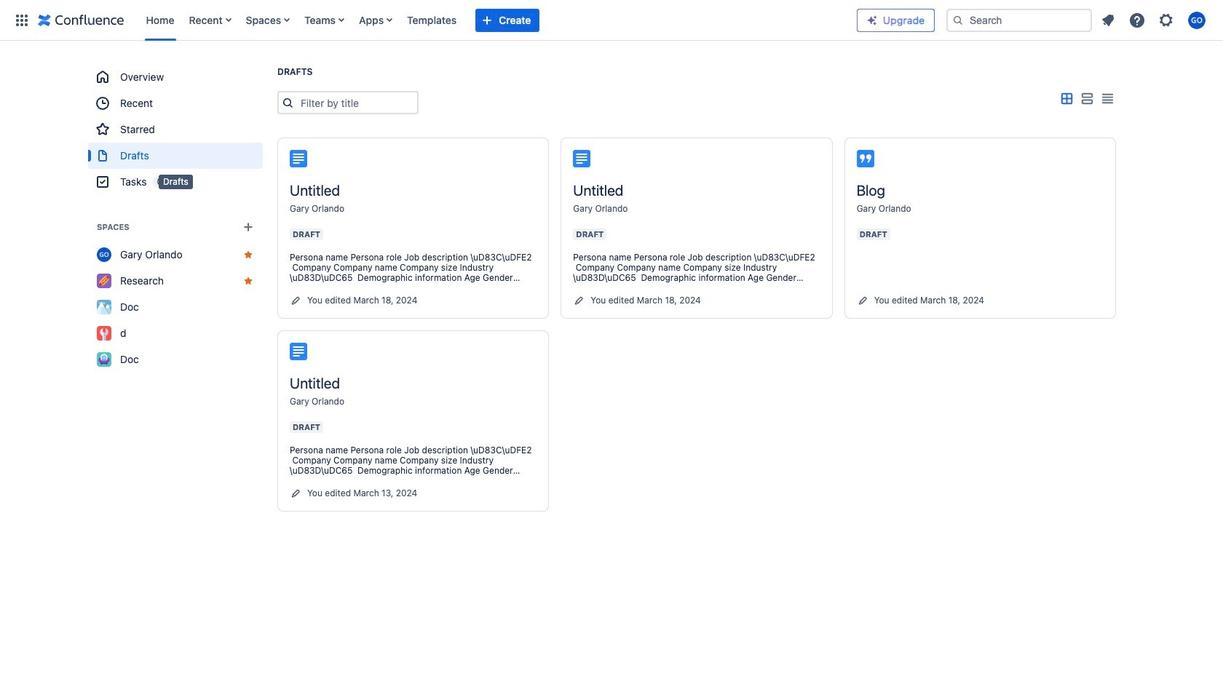 Task type: vqa. For each thing, say whether or not it's contained in the screenshot.
Compact list image
yes



Task type: describe. For each thing, give the bounding box(es) containing it.
Filter by title field
[[296, 92, 417, 113]]

2 unstar this space image from the top
[[242, 275, 254, 287]]

your profile and preferences image
[[1188, 11, 1206, 29]]

notification icon image
[[1099, 11, 1117, 29]]

2 page image from the left
[[573, 150, 591, 167]]

settings icon image
[[1158, 11, 1175, 29]]

1 page image from the left
[[290, 150, 307, 167]]

list image
[[1078, 90, 1096, 108]]

global element
[[9, 0, 857, 40]]

list for premium icon
[[1095, 7, 1215, 33]]

search image
[[952, 14, 964, 26]]

compact list image
[[1099, 90, 1116, 108]]



Task type: locate. For each thing, give the bounding box(es) containing it.
Search field
[[947, 8, 1092, 32]]

page image
[[290, 150, 307, 167], [573, 150, 591, 167]]

page image
[[290, 343, 307, 360]]

group
[[88, 64, 263, 195]]

1 vertical spatial unstar this space image
[[242, 275, 254, 287]]

1 horizontal spatial page image
[[573, 150, 591, 167]]

None search field
[[947, 8, 1092, 32]]

list
[[139, 0, 857, 40], [1095, 7, 1215, 33]]

cards image
[[1058, 90, 1075, 108]]

appswitcher icon image
[[13, 11, 31, 29]]

unstar this space image
[[242, 249, 254, 261], [242, 275, 254, 287]]

1 horizontal spatial list
[[1095, 7, 1215, 33]]

list for the appswitcher icon
[[139, 0, 857, 40]]

blog image
[[857, 150, 874, 167]]

help icon image
[[1129, 11, 1146, 29]]

1 unstar this space image from the top
[[242, 249, 254, 261]]

premium image
[[866, 14, 878, 26]]

create a space image
[[240, 218, 257, 236]]

confluence image
[[38, 11, 124, 29], [38, 11, 124, 29]]

0 horizontal spatial page image
[[290, 150, 307, 167]]

0 vertical spatial unstar this space image
[[242, 249, 254, 261]]

0 horizontal spatial list
[[139, 0, 857, 40]]

banner
[[0, 0, 1223, 41]]



